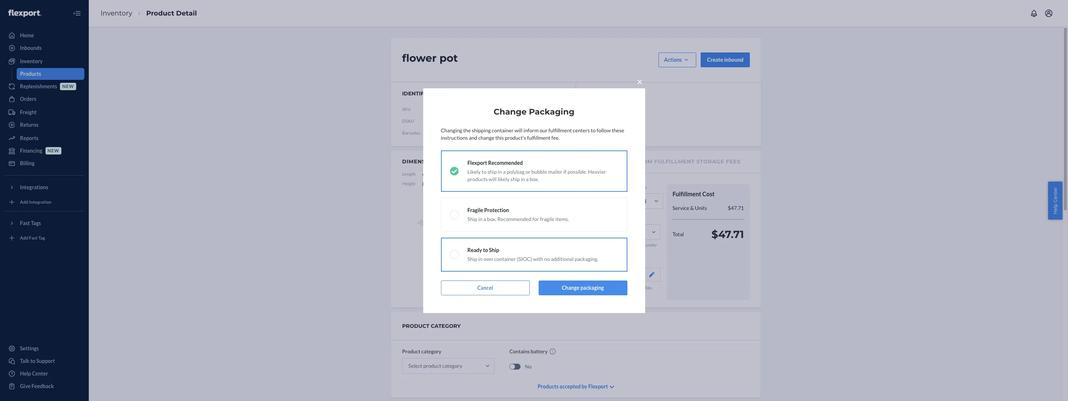 Task type: locate. For each thing, give the bounding box(es) containing it.
will right weight
[[489, 176, 497, 182]]

add for add fast tag
[[20, 236, 28, 241]]

new down 'products' link at top left
[[62, 84, 74, 89]]

or right 20lbs
[[641, 243, 645, 248]]

polybag inside likely to ship in a polybag or bubble mailer if possible. heavier products will likely ship in a box.
[[584, 285, 599, 291]]

possible. down pen icon
[[636, 285, 653, 291]]

0 vertical spatial inventory link
[[101, 9, 132, 17]]

1 vertical spatial heavier
[[550, 292, 566, 297]]

help center
[[1053, 187, 1059, 214], [20, 371, 48, 377]]

home link
[[4, 30, 84, 41]]

0 horizontal spatial units
[[637, 185, 647, 190]]

fulfillment for fees
[[570, 158, 610, 165]]

or down flexport recommended button
[[600, 285, 605, 291]]

to down flexport recommended
[[563, 285, 567, 291]]

0 horizontal spatial flexport
[[468, 160, 487, 166]]

20lbs
[[629, 243, 640, 248]]

add left fast
[[20, 236, 28, 241]]

billing
[[20, 160, 35, 167]]

if up service level
[[564, 169, 567, 175]]

2 vertical spatial products
[[567, 292, 584, 297]]

talk to support button
[[4, 356, 84, 368]]

create
[[707, 57, 724, 63]]

likely
[[498, 176, 510, 182], [593, 292, 603, 297]]

1 vertical spatial bubble
[[605, 285, 619, 291]]

and down the
[[469, 135, 478, 141]]

1 horizontal spatial &
[[691, 205, 694, 211]]

new down the reports link
[[48, 148, 59, 154]]

2 fees from the left
[[726, 158, 741, 165]]

ship inside fragile protection ship in a box. recommended for fragile items.
[[468, 216, 478, 222]]

8
[[422, 181, 425, 187]]

1 horizontal spatial likely
[[550, 285, 562, 291]]

a
[[503, 169, 506, 175], [526, 176, 529, 182], [484, 216, 486, 222], [581, 285, 583, 291], [617, 292, 619, 297]]

polybag down flexport recommended
[[584, 285, 599, 291]]

additional
[[551, 256, 574, 262]]

0 horizontal spatial product
[[146, 9, 174, 17]]

0 vertical spatial recommended
[[488, 160, 523, 166]]

possible. down ecom fulfillment fees
[[568, 169, 587, 175]]

a right 10
[[526, 176, 529, 182]]

to inside likely to ship in a polybag or bubble mailer if possible. heavier products will likely ship in a box.
[[563, 285, 567, 291]]

recommended up 5
[[488, 160, 523, 166]]

0 horizontal spatial heavier
[[550, 292, 566, 297]]

0 vertical spatial polybag
[[507, 169, 525, 175]]

0 vertical spatial box.
[[530, 176, 539, 182]]

0 horizontal spatial fees
[[612, 158, 627, 165]]

1 vertical spatial box.
[[487, 216, 497, 222]]

max
[[569, 249, 577, 254]]

support
[[36, 358, 55, 365]]

units
[[637, 185, 647, 190], [695, 205, 707, 211]]

be
[[624, 243, 628, 248]]

will
[[515, 127, 523, 133], [489, 176, 497, 182], [585, 292, 592, 297]]

recommended for flexport recommended likely to ship in a polybag or bubble mailer if possible. heavier products will likely ship in a box.
[[488, 160, 523, 166]]

1 vertical spatial likely
[[550, 285, 562, 291]]

fulfillment inside 'tab'
[[655, 158, 695, 165]]

items.
[[556, 216, 569, 222]]

0 horizontal spatial center
[[32, 371, 48, 377]]

returns link
[[4, 119, 84, 131]]

1 add from the top
[[20, 200, 28, 205]]

fulfillment left the storage
[[655, 158, 695, 165]]

& left the barcodes
[[438, 90, 442, 97]]

1 vertical spatial new
[[48, 148, 59, 154]]

or inside flexport recommended likely to ship in a polybag or bubble mailer if possible. heavier products will likely ship in a box.
[[526, 169, 531, 175]]

0 horizontal spatial likely
[[468, 169, 481, 175]]

to inside ready to ship ship in own container (sioc) with no additional packaging.
[[483, 247, 488, 253]]

0 vertical spatial change
[[494, 107, 527, 117]]

fees inside 'tab'
[[726, 158, 741, 165]]

a down protection
[[484, 216, 486, 222]]

1 horizontal spatial mailer
[[620, 285, 632, 291]]

create inbound button
[[701, 53, 750, 67]]

change
[[494, 107, 527, 117], [562, 285, 580, 291]]

must
[[613, 243, 623, 248]]

flexport up width
[[468, 160, 487, 166]]

0 horizontal spatial new
[[48, 148, 59, 154]]

flexport inside button
[[557, 272, 576, 278]]

fees inside tab
[[612, 158, 627, 165]]

service for service & units
[[673, 205, 690, 211]]

0 vertical spatial help
[[1053, 204, 1059, 214]]

1 vertical spatial $47.71
[[712, 228, 744, 241]]

fees right the storage
[[726, 158, 741, 165]]

ship up own
[[489, 247, 499, 253]]

heavier down ecom fulfillment fees
[[588, 169, 606, 175]]

to left 5
[[482, 169, 487, 175]]

own
[[484, 256, 493, 262]]

&
[[438, 90, 442, 97], [691, 205, 694, 211]]

heavier down change packaging
[[550, 292, 566, 297]]

ship
[[468, 216, 478, 222], [489, 247, 499, 253], [468, 256, 478, 262]]

0 vertical spatial likely
[[468, 169, 481, 175]]

1 vertical spatial if
[[633, 285, 635, 291]]

2 vertical spatial will
[[585, 292, 592, 297]]

ready to ship ship in own container (sioc) with no additional packaging.
[[468, 247, 599, 262]]

recommended down protection
[[498, 216, 532, 222]]

identifiers
[[402, 90, 437, 97]]

pencil alt image
[[443, 160, 446, 163]]

1 horizontal spatial or
[[600, 285, 605, 291]]

x right 24" in the right of the page
[[624, 249, 626, 254]]

1 vertical spatial &
[[691, 205, 694, 211]]

0 horizontal spatial inventory link
[[4, 56, 84, 67]]

2 vertical spatial box.
[[620, 292, 628, 297]]

products
[[468, 176, 488, 182], [595, 243, 612, 248], [567, 292, 584, 297]]

1 horizontal spatial possible.
[[636, 285, 653, 291]]

mailer inside flexport recommended likely to ship in a polybag or bubble mailer if possible. heavier products will likely ship in a box.
[[548, 169, 563, 175]]

1 horizontal spatial likely
[[593, 292, 603, 297]]

0 horizontal spatial x
[[613, 249, 615, 254]]

0 horizontal spatial and
[[469, 135, 478, 141]]

likely left change packaging
[[550, 285, 562, 291]]

mailer
[[548, 169, 563, 175], [620, 285, 632, 291]]

will down packaging
[[585, 292, 592, 297]]

ship inside the to ship internationally, products must be 20lbs or under and have max dimensions of  15" x 24" x 40".
[[556, 243, 564, 248]]

0 vertical spatial possible.
[[568, 169, 587, 175]]

ecom fulfillment fees
[[550, 158, 627, 165]]

talk
[[20, 358, 29, 365]]

change down flexport recommended
[[562, 285, 580, 291]]

service level
[[550, 185, 576, 190]]

0 vertical spatial will
[[515, 127, 523, 133]]

in
[[498, 169, 502, 175], [521, 176, 525, 182], [479, 216, 483, 222], [479, 256, 483, 262], [576, 285, 580, 291], [612, 292, 616, 297]]

likely inside flexport recommended likely to ship in a polybag or bubble mailer if possible. heavier products will likely ship in a box.
[[498, 176, 510, 182]]

fulfillment
[[549, 127, 572, 133], [527, 135, 551, 141]]

products down change packaging
[[567, 292, 584, 297]]

or inside the to ship internationally, products must be 20lbs or under and have max dimensions of  15" x 24" x 40".
[[641, 243, 645, 248]]

fulfillment up the level
[[570, 158, 610, 165]]

fulfillment down the our
[[527, 135, 551, 141]]

2 add from the top
[[20, 236, 28, 241]]

recommended for flexport recommended
[[577, 272, 611, 278]]

1 vertical spatial inventory link
[[4, 56, 84, 67]]

pot
[[440, 52, 458, 64]]

mailer inside likely to ship in a polybag or bubble mailer if possible. heavier products will likely ship in a box.
[[620, 285, 632, 291]]

1 fees from the left
[[612, 158, 627, 165]]

1 ecom from the left
[[550, 158, 568, 165]]

0 horizontal spatial help
[[20, 371, 31, 377]]

1 horizontal spatial help center
[[1053, 187, 1059, 214]]

will inside changing the shipping container will inform our fulfillment centers to follow these instructions and change this product's fulfillment fee.
[[515, 127, 523, 133]]

packaging
[[581, 285, 604, 291]]

1 vertical spatial and
[[550, 249, 558, 254]]

container up 'this'
[[492, 127, 514, 133]]

fragile
[[540, 216, 555, 222]]

1 vertical spatial help
[[20, 371, 31, 377]]

heavier inside likely to ship in a polybag or bubble mailer if possible. heavier products will likely ship in a box.
[[550, 292, 566, 297]]

packaging inside × document
[[529, 107, 575, 117]]

1 horizontal spatial service
[[673, 205, 690, 211]]

change packaging button
[[539, 281, 628, 296]]

1 horizontal spatial box.
[[530, 176, 539, 182]]

x left 24" in the right of the page
[[613, 249, 615, 254]]

add for add integration
[[20, 200, 28, 205]]

container inside changing the shipping container will inform our fulfillment centers to follow these instructions and change this product's fulfillment fee.
[[492, 127, 514, 133]]

our
[[540, 127, 548, 133]]

ecom fulfillment fees tab
[[550, 151, 627, 173]]

and inside changing the shipping container will inform our fulfillment centers to follow these instructions and change this product's fulfillment fee.
[[469, 135, 478, 141]]

plus image
[[494, 131, 499, 135]]

polybag right 5
[[507, 169, 525, 175]]

service left the level
[[550, 185, 565, 190]]

billing link
[[4, 158, 84, 170]]

fragile
[[468, 207, 483, 213]]

likely to ship in a polybag or bubble mailer if possible. heavier products will likely ship in a box.
[[550, 285, 653, 297]]

financing
[[20, 148, 42, 154]]

4
[[422, 171, 425, 178]]

products up of
[[595, 243, 612, 248]]

to right talk
[[30, 358, 35, 365]]

packaging
[[529, 107, 575, 117], [550, 259, 570, 264]]

to up own
[[483, 247, 488, 253]]

0 vertical spatial center
[[1053, 187, 1059, 203]]

in right 5
[[498, 169, 502, 175]]

ship up have
[[556, 243, 564, 248]]

in left own
[[479, 256, 483, 262]]

in inside fragile protection ship in a box. recommended for fragile items.
[[479, 216, 483, 222]]

have
[[558, 249, 568, 254]]

detail
[[176, 9, 197, 17]]

product left category
[[402, 349, 421, 355]]

flexport
[[468, 160, 487, 166], [557, 272, 576, 278]]

ship down fragile
[[468, 216, 478, 222]]

or inside likely to ship in a polybag or bubble mailer if possible. heavier products will likely ship in a box.
[[600, 285, 605, 291]]

ecom fulfillment storage fees
[[635, 158, 741, 165]]

recommended inside button
[[577, 272, 611, 278]]

add
[[20, 200, 28, 205], [20, 236, 28, 241]]

1 vertical spatial mailer
[[620, 285, 632, 291]]

mailer down flexport recommended button
[[620, 285, 632, 291]]

pen image
[[650, 272, 655, 277]]

0 vertical spatial if
[[564, 169, 567, 175]]

inbounds link
[[4, 42, 84, 54]]

$47.71 for service & units
[[728, 205, 744, 211]]

(dsku)
[[471, 130, 488, 136]]

1 horizontal spatial change
[[562, 285, 580, 291]]

0 vertical spatial likely
[[498, 176, 510, 182]]

0 horizontal spatial ecom
[[550, 158, 568, 165]]

0 vertical spatial products
[[468, 176, 488, 182]]

packaging up the our
[[529, 107, 575, 117]]

flexport logo image
[[8, 10, 41, 17]]

polybag
[[507, 169, 525, 175], [584, 285, 599, 291]]

1 vertical spatial recommended
[[498, 216, 532, 222]]

integration
[[29, 200, 51, 205]]

reports link
[[4, 133, 84, 144]]

to ship internationally, products must be 20lbs or under and have max dimensions of  15" x 24" x 40".
[[550, 243, 658, 254]]

& for identifiers
[[438, 90, 442, 97]]

product left detail
[[146, 9, 174, 17]]

product for product category
[[402, 349, 421, 355]]

1 horizontal spatial bubble
[[605, 285, 619, 291]]

battery
[[531, 349, 548, 355]]

to for likely to ship in a polybag or bubble mailer if possible. heavier products will likely ship in a box.
[[563, 285, 567, 291]]

0 vertical spatial &
[[438, 90, 442, 97]]

tab list
[[533, 151, 761, 173]]

the
[[463, 127, 471, 133]]

cancel
[[478, 285, 493, 291]]

instructions
[[441, 135, 468, 141]]

1 horizontal spatial polybag
[[584, 285, 599, 291]]

0 horizontal spatial service
[[550, 185, 565, 190]]

1 vertical spatial polybag
[[584, 285, 599, 291]]

& down fulfillment cost
[[691, 205, 694, 211]]

change up the print icon on the top left of the page
[[494, 107, 527, 117]]

polybag inside flexport recommended likely to ship in a polybag or bubble mailer if possible. heavier products will likely ship in a box.
[[507, 169, 525, 175]]

to left follow in the right top of the page
[[591, 127, 596, 133]]

product inside breadcrumbs navigation
[[146, 9, 174, 17]]

chevron down image
[[610, 385, 615, 390]]

likely right 10
[[498, 176, 510, 182]]

change inside button
[[562, 285, 580, 291]]

likely inside likely to ship in a polybag or bubble mailer if possible. heavier products will likely ship in a box.
[[550, 285, 562, 291]]

likely up weight
[[468, 169, 481, 175]]

x
[[613, 249, 615, 254], [624, 249, 626, 254]]

service down fulfillment cost
[[673, 205, 690, 211]]

box.
[[530, 176, 539, 182], [487, 216, 497, 222], [620, 292, 628, 297]]

2 vertical spatial or
[[600, 285, 605, 291]]

1 horizontal spatial flexport
[[557, 272, 576, 278]]

this
[[496, 135, 504, 141]]

1 horizontal spatial help
[[1053, 204, 1059, 214]]

level
[[566, 185, 576, 190]]

0 horizontal spatial box.
[[487, 216, 497, 222]]

1 horizontal spatial product
[[402, 349, 421, 355]]

1 horizontal spatial will
[[515, 127, 523, 133]]

service & units
[[673, 205, 707, 211]]

products inside flexport recommended likely to ship in a polybag or bubble mailer if possible. heavier products will likely ship in a box.
[[468, 176, 488, 182]]

or down product's
[[526, 169, 531, 175]]

container right own
[[494, 256, 516, 262]]

0 vertical spatial bubble
[[532, 169, 547, 175]]

add left integration
[[20, 200, 28, 205]]

ecom inside 'tab'
[[635, 158, 653, 165]]

fulfillment up fee.
[[549, 127, 572, 133]]

0 horizontal spatial if
[[564, 169, 567, 175]]

1 vertical spatial center
[[32, 371, 48, 377]]

flexport down the additional
[[557, 272, 576, 278]]

fulfillment
[[570, 158, 610, 165], [655, 158, 695, 165], [673, 191, 702, 198]]

0 vertical spatial units
[[637, 185, 647, 190]]

likely down packaging
[[593, 292, 603, 297]]

center
[[1053, 187, 1059, 203], [32, 371, 48, 377]]

fees down these
[[612, 158, 627, 165]]

1 vertical spatial product
[[402, 349, 421, 355]]

ship up 10
[[488, 169, 497, 175]]

fulfillment up service & units
[[673, 191, 702, 198]]

0 vertical spatial mailer
[[548, 169, 563, 175]]

ecom for ecom fulfillment storage fees
[[635, 158, 653, 165]]

1 vertical spatial products
[[595, 243, 612, 248]]

0 horizontal spatial &
[[438, 90, 442, 97]]

1 vertical spatial inventory
[[20, 58, 43, 64]]

recommended up packaging
[[577, 272, 611, 278]]

0 horizontal spatial likely
[[498, 176, 510, 182]]

in down fragile
[[479, 216, 483, 222]]

help inside help center link
[[20, 371, 31, 377]]

likely inside likely to ship in a polybag or bubble mailer if possible. heavier products will likely ship in a box.
[[593, 292, 603, 297]]

flexport inside flexport recommended likely to ship in a polybag or bubble mailer if possible. heavier products will likely ship in a box.
[[468, 160, 487, 166]]

products left 5
[[468, 176, 488, 182]]

to for ready to ship ship in own container (sioc) with no additional packaging.
[[483, 247, 488, 253]]

flexport for flexport recommended
[[557, 272, 576, 278]]

2 ecom from the left
[[635, 158, 653, 165]]

0 vertical spatial flexport
[[468, 160, 487, 166]]

0 vertical spatial service
[[550, 185, 565, 190]]

recommended
[[488, 160, 523, 166], [498, 216, 532, 222], [577, 272, 611, 278]]

box. inside flexport recommended likely to ship in a polybag or bubble mailer if possible. heavier products will likely ship in a box.
[[530, 176, 539, 182]]

2 horizontal spatial box.
[[620, 292, 628, 297]]

1 horizontal spatial products
[[567, 292, 584, 297]]

packaging down have
[[550, 259, 570, 264]]

1 vertical spatial likely
[[593, 292, 603, 297]]

1 horizontal spatial units
[[695, 205, 707, 211]]

these
[[612, 127, 625, 133]]

1 vertical spatial flexport
[[557, 272, 576, 278]]

center inside button
[[1053, 187, 1059, 203]]

if down flexport recommended button
[[633, 285, 635, 291]]

will up product's
[[515, 127, 523, 133]]

1 horizontal spatial new
[[62, 84, 74, 89]]

1 horizontal spatial center
[[1053, 187, 1059, 203]]

1 horizontal spatial fees
[[726, 158, 741, 165]]

recommended inside flexport recommended likely to ship in a polybag or bubble mailer if possible. heavier products will likely ship in a box.
[[488, 160, 523, 166]]

to for talk to support
[[30, 358, 35, 365]]

2 horizontal spatial or
[[641, 243, 645, 248]]

flexport for flexport recommended likely to ship in a polybag or bubble mailer if possible. heavier products will likely ship in a box.
[[468, 160, 487, 166]]

1 horizontal spatial and
[[550, 249, 558, 254]]

weight
[[468, 181, 482, 187]]

1 vertical spatial container
[[494, 256, 516, 262]]

to inside button
[[30, 358, 35, 365]]

0 horizontal spatial change
[[494, 107, 527, 117]]

1 horizontal spatial if
[[633, 285, 635, 291]]

shipping
[[472, 127, 491, 133]]

1 horizontal spatial inventory link
[[101, 9, 132, 17]]

2 horizontal spatial will
[[585, 292, 592, 297]]

add fast tag link
[[4, 232, 84, 244]]

0 vertical spatial new
[[62, 84, 74, 89]]

ship down ready
[[468, 256, 478, 262]]

0 vertical spatial container
[[492, 127, 514, 133]]

in down flexport recommended button
[[612, 292, 616, 297]]

fulfillment inside tab
[[570, 158, 610, 165]]

change for change packaging
[[494, 107, 527, 117]]

× button
[[635, 73, 645, 88]]

0 vertical spatial product
[[146, 9, 174, 17]]

0 horizontal spatial mailer
[[548, 169, 563, 175]]

and down to
[[550, 249, 558, 254]]

0 vertical spatial ship
[[468, 216, 478, 222]]

or
[[526, 169, 531, 175], [641, 243, 645, 248], [600, 285, 605, 291]]

mailer up service level
[[548, 169, 563, 175]]

ecom inside tab
[[550, 158, 568, 165]]

new for replenishments
[[62, 84, 74, 89]]



Task type: describe. For each thing, give the bounding box(es) containing it.
inventory link inside breadcrumbs navigation
[[101, 9, 132, 17]]

for
[[533, 216, 539, 222]]

to inside flexport recommended likely to ship in a polybag or bubble mailer if possible. heavier products will likely ship in a box.
[[482, 169, 487, 175]]

flexport recommended
[[557, 272, 611, 278]]

ship down packaging
[[604, 292, 612, 297]]

possible. inside likely to ship in a polybag or bubble mailer if possible. heavier products will likely ship in a box.
[[636, 285, 653, 291]]

sku
[[402, 107, 411, 112]]

add integration link
[[4, 197, 84, 208]]

help center inside button
[[1053, 187, 1059, 214]]

in left packaging
[[576, 285, 580, 291]]

settings link
[[4, 343, 84, 355]]

ship right 10
[[511, 176, 520, 182]]

box. inside likely to ship in a polybag or bubble mailer if possible. heavier products will likely ship in a box.
[[620, 292, 628, 297]]

of
[[600, 249, 604, 254]]

give feedback button
[[4, 381, 84, 393]]

under
[[646, 243, 658, 248]]

product for product detail
[[146, 9, 174, 17]]

fulfillment cost
[[673, 191, 715, 198]]

5 height
[[402, 171, 492, 187]]

likely inside flexport recommended likely to ship in a polybag or bubble mailer if possible. heavier products will likely ship in a box.
[[468, 169, 481, 175]]

country
[[550, 215, 567, 221]]

bubble inside flexport recommended likely to ship in a polybag or bubble mailer if possible. heavier products will likely ship in a box.
[[532, 169, 547, 175]]

print image
[[507, 131, 512, 135]]

help center button
[[1049, 182, 1063, 220]]

length
[[402, 171, 416, 177]]

width
[[468, 171, 480, 177]]

category
[[431, 323, 461, 330]]

24"
[[616, 249, 623, 254]]

products inside the to ship internationally, products must be 20lbs or under and have max dimensions of  15" x 24" x 40".
[[595, 243, 612, 248]]

to inside changing the shipping container will inform our fulfillment centers to follow these instructions and change this product's fulfillment fee.
[[591, 127, 596, 133]]

give
[[20, 383, 31, 390]]

height
[[402, 181, 416, 187]]

ecom for ecom fulfillment fees
[[550, 158, 568, 165]]

change for change packaging
[[562, 285, 580, 291]]

add integration
[[20, 200, 51, 205]]

1 vertical spatial help center
[[20, 371, 48, 377]]

1 x from the left
[[613, 249, 615, 254]]

inventory inside breadcrumbs navigation
[[101, 9, 132, 17]]

internationally,
[[565, 243, 594, 248]]

ship for fragile protection
[[468, 216, 478, 222]]

recommended inside fragile protection ship in a box. recommended for fragile items.
[[498, 216, 532, 222]]

help inside help center button
[[1053, 204, 1059, 214]]

new for financing
[[48, 148, 59, 154]]

talk to support
[[20, 358, 55, 365]]

feedback
[[32, 383, 54, 390]]

1 vertical spatial fulfillment
[[527, 135, 551, 141]]

ready
[[468, 247, 482, 253]]

dimensions
[[578, 249, 600, 254]]

orders link
[[4, 93, 84, 105]]

dsku
[[402, 119, 414, 124]]

will inside likely to ship in a polybag or bubble mailer if possible. heavier products will likely ship in a box.
[[585, 292, 592, 297]]

follow
[[597, 127, 611, 133]]

ship down flexport recommended
[[568, 285, 576, 291]]

check circle image
[[450, 167, 459, 176]]

× document
[[423, 73, 645, 313]]

and inside the to ship internationally, products must be 20lbs or under and have max dimensions of  15" x 24" x 40".
[[550, 249, 558, 254]]

close navigation image
[[73, 9, 81, 18]]

returns
[[20, 122, 38, 128]]

to
[[550, 243, 555, 248]]

actions button
[[659, 53, 697, 67]]

freight
[[20, 109, 37, 115]]

10
[[489, 181, 495, 187]]

settings
[[20, 346, 39, 352]]

& for service
[[691, 205, 694, 211]]

40".
[[627, 249, 634, 254]]

changing the shipping container will inform our fulfillment centers to follow these instructions and change this product's fulfillment fee.
[[441, 127, 625, 141]]

inbounds
[[20, 45, 42, 51]]

product category
[[402, 323, 461, 330]]

inform
[[524, 127, 539, 133]]

products
[[20, 71, 41, 77]]

with
[[533, 256, 543, 262]]

category
[[422, 349, 442, 355]]

barcodes
[[443, 90, 474, 97]]

da8ynbr5ugp
[[432, 130, 470, 136]]

products link
[[16, 68, 84, 80]]

help center link
[[4, 368, 84, 380]]

5
[[489, 171, 492, 178]]

×
[[637, 75, 643, 88]]

no
[[544, 256, 550, 262]]

orders
[[20, 96, 36, 102]]

2 x from the left
[[624, 249, 626, 254]]

breadcrumbs navigation
[[95, 2, 203, 24]]

bubble inside likely to ship in a polybag or bubble mailer if possible. heavier products will likely ship in a box.
[[605, 285, 619, 291]]

container inside ready to ship ship in own container (sioc) with no additional packaging.
[[494, 256, 516, 262]]

inbound
[[725, 57, 744, 63]]

centers
[[573, 127, 590, 133]]

in inside ready to ship ship in own container (sioc) with no additional packaging.
[[479, 256, 483, 262]]

product detail
[[146, 9, 197, 17]]

$47.71 for total
[[712, 228, 744, 241]]

service for service level
[[550, 185, 565, 190]]

box. inside fragile protection ship in a box. recommended for fragile items.
[[487, 216, 497, 222]]

ecom fulfillment storage fees tab
[[635, 151, 741, 171]]

no
[[525, 364, 532, 370]]

a inside fragile protection ship in a box. recommended for fragile items.
[[484, 216, 486, 222]]

home
[[20, 32, 34, 38]]

freight link
[[4, 107, 84, 118]]

protection
[[484, 207, 509, 213]]

contains
[[510, 349, 530, 355]]

flexport recommended button
[[550, 268, 661, 282]]

2 vertical spatial ship
[[468, 256, 478, 262]]

da8ynbr5ugp (dsku)
[[432, 130, 488, 136]]

heavier inside flexport recommended likely to ship in a polybag or bubble mailer if possible. heavier products will likely ship in a box.
[[588, 169, 606, 175]]

tab list containing ecom fulfillment fees
[[533, 151, 761, 173]]

product detail link
[[146, 9, 197, 17]]

changing
[[441, 127, 462, 133]]

fulfillment for storage
[[655, 158, 695, 165]]

a down flexport recommended
[[581, 285, 583, 291]]

ship for ready to ship
[[489, 247, 499, 253]]

flower
[[402, 52, 437, 64]]

will inside flexport recommended likely to ship in a polybag or bubble mailer if possible. heavier products will likely ship in a box.
[[489, 176, 497, 182]]

packaging.
[[575, 256, 599, 262]]

products inside likely to ship in a polybag or bubble mailer if possible. heavier products will likely ship in a box.
[[567, 292, 584, 297]]

cancel button
[[441, 281, 530, 296]]

contains battery
[[510, 349, 548, 355]]

1 vertical spatial packaging
[[550, 259, 570, 264]]

create inbound
[[707, 57, 744, 63]]

aliases
[[587, 89, 612, 96]]

storage
[[697, 158, 725, 165]]

flexport recommended likely to ship in a polybag or bubble mailer if possible. heavier products will likely ship in a box.
[[468, 160, 606, 182]]

in right 10
[[521, 176, 525, 182]]

a down flexport recommended button
[[617, 292, 619, 297]]

change packaging
[[494, 107, 575, 117]]

if inside flexport recommended likely to ship in a polybag or bubble mailer if possible. heavier products will likely ship in a box.
[[564, 169, 567, 175]]

0 vertical spatial fulfillment
[[549, 127, 572, 133]]

if inside likely to ship in a polybag or bubble mailer if possible. heavier products will likely ship in a box.
[[633, 285, 635, 291]]

add fast tag
[[20, 236, 45, 241]]

1 vertical spatial units
[[695, 205, 707, 211]]

possible. inside flexport recommended likely to ship in a polybag or bubble mailer if possible. heavier products will likely ship in a box.
[[568, 169, 587, 175]]

a right 5
[[503, 169, 506, 175]]



Task type: vqa. For each thing, say whether or not it's contained in the screenshot.
the leftmost Fast Tags
no



